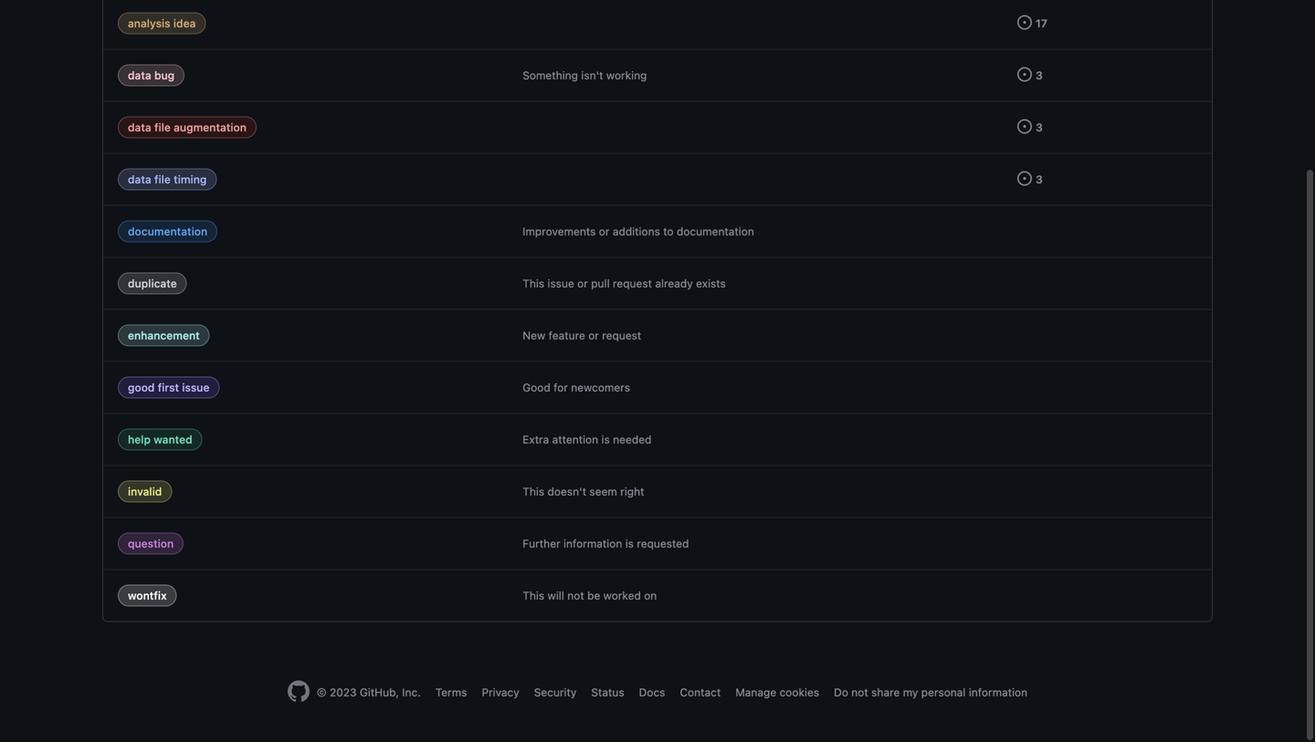 Task type: locate. For each thing, give the bounding box(es) containing it.
enhancement
[[128, 330, 200, 343]]

0 vertical spatial 3
[[1036, 69, 1043, 82]]

question link
[[118, 533, 184, 555]]

data inside "link"
[[128, 174, 151, 186]]

this left doesn't
[[523, 486, 545, 499]]

1 data from the top
[[128, 69, 151, 82]]

terms link
[[436, 687, 467, 700]]

not right do
[[852, 687, 869, 700]]

issue left pull
[[548, 278, 574, 290]]

file inside "link"
[[154, 174, 171, 186]]

exists
[[696, 278, 726, 290]]

or left pull
[[577, 278, 588, 290]]

analysis
[[128, 17, 171, 30]]

1 vertical spatial is
[[625, 538, 634, 551]]

0 vertical spatial issue opened image
[[1018, 16, 1032, 30]]

additions
[[613, 226, 660, 238]]

3 data from the top
[[128, 174, 151, 186]]

not
[[568, 590, 584, 603], [852, 687, 869, 700]]

manage cookies button
[[736, 685, 820, 702]]

not left the be
[[568, 590, 584, 603]]

file left the augmentation
[[154, 121, 171, 134]]

1 vertical spatial not
[[852, 687, 869, 700]]

privacy link
[[482, 687, 520, 700]]

2 data from the top
[[128, 121, 151, 134]]

2 3 link from the top
[[1018, 120, 1043, 134]]

0 horizontal spatial issue
[[182, 382, 210, 395]]

issue
[[548, 278, 574, 290], [182, 382, 210, 395]]

1 horizontal spatial is
[[625, 538, 634, 551]]

good first issue
[[128, 382, 210, 395]]

17 link
[[1018, 16, 1048, 30]]

this
[[523, 278, 545, 290], [523, 486, 545, 499], [523, 590, 545, 603]]

0 vertical spatial or
[[599, 226, 610, 238]]

issue right first
[[182, 382, 210, 395]]

analysis idea link
[[118, 13, 206, 35]]

docs
[[639, 687, 665, 700]]

0 vertical spatial data
[[128, 69, 151, 82]]

0 horizontal spatial is
[[602, 434, 610, 447]]

further
[[523, 538, 561, 551]]

0 vertical spatial 3 link
[[1018, 68, 1043, 82]]

1 vertical spatial 3
[[1036, 121, 1043, 134]]

0 vertical spatial this
[[523, 278, 545, 290]]

2 vertical spatial this
[[523, 590, 545, 603]]

information right further
[[564, 538, 622, 551]]

do not share my personal information
[[834, 687, 1028, 700]]

or right feature
[[588, 330, 599, 343]]

status link
[[591, 687, 625, 700]]

3 this from the top
[[523, 590, 545, 603]]

1 vertical spatial or
[[577, 278, 588, 290]]

1 vertical spatial file
[[154, 174, 171, 186]]

data left bug
[[128, 69, 151, 82]]

this up new at the top left of page
[[523, 278, 545, 290]]

2 documentation from the left
[[677, 226, 754, 238]]

is left needed
[[602, 434, 610, 447]]

issue opened image for timing
[[1018, 172, 1032, 186]]

1 3 link from the top
[[1018, 68, 1043, 82]]

is
[[602, 434, 610, 447], [625, 538, 634, 551]]

© 2023 github, inc.
[[317, 687, 421, 700]]

1 vertical spatial issue
[[182, 382, 210, 395]]

2 vertical spatial 3
[[1036, 174, 1043, 186]]

invalid
[[128, 486, 162, 499]]

information
[[564, 538, 622, 551], [969, 687, 1028, 700]]

inc.
[[402, 687, 421, 700]]

3 3 from the top
[[1036, 174, 1043, 186]]

data for data file augmentation
[[128, 121, 151, 134]]

wontfix
[[128, 590, 167, 603]]

doesn't
[[548, 486, 587, 499]]

0 horizontal spatial not
[[568, 590, 584, 603]]

or for request
[[588, 330, 599, 343]]

1 vertical spatial request
[[602, 330, 642, 343]]

0 horizontal spatial information
[[564, 538, 622, 551]]

3 link for data file timing
[[1018, 172, 1043, 186]]

data file timing
[[128, 174, 207, 186]]

question
[[128, 538, 174, 551]]

docs link
[[639, 687, 665, 700]]

1 documentation from the left
[[128, 226, 208, 238]]

0 horizontal spatial documentation
[[128, 226, 208, 238]]

is for requested
[[625, 538, 634, 551]]

request
[[613, 278, 652, 290], [602, 330, 642, 343]]

to
[[663, 226, 674, 238]]

0 vertical spatial file
[[154, 121, 171, 134]]

2 file from the top
[[154, 174, 171, 186]]

data down "data bug" link
[[128, 121, 151, 134]]

this for this issue or pull request already exists
[[523, 278, 545, 290]]

0 vertical spatial request
[[613, 278, 652, 290]]

information right personal
[[969, 687, 1028, 700]]

request right pull
[[613, 278, 652, 290]]

3
[[1036, 69, 1043, 82], [1036, 121, 1043, 134], [1036, 174, 1043, 186]]

2 3 from the top
[[1036, 121, 1043, 134]]

2 vertical spatial data
[[128, 174, 151, 186]]

1 horizontal spatial issue
[[548, 278, 574, 290]]

1 horizontal spatial not
[[852, 687, 869, 700]]

this for this will not be worked on
[[523, 590, 545, 603]]

requested
[[637, 538, 689, 551]]

0 vertical spatial is
[[602, 434, 610, 447]]

request down "this issue or pull request already exists"
[[602, 330, 642, 343]]

contact link
[[680, 687, 721, 700]]

issue opened image
[[1018, 16, 1032, 30], [1018, 120, 1032, 134], [1018, 172, 1032, 186]]

this left will
[[523, 590, 545, 603]]

data left timing
[[128, 174, 151, 186]]

or
[[599, 226, 610, 238], [577, 278, 588, 290], [588, 330, 599, 343]]

is left requested
[[625, 538, 634, 551]]

2 this from the top
[[523, 486, 545, 499]]

help wanted
[[128, 434, 192, 447]]

1 vertical spatial 3 link
[[1018, 120, 1043, 134]]

file
[[154, 121, 171, 134], [154, 174, 171, 186]]

3 for augmentation
[[1036, 121, 1043, 134]]

good first issue link
[[118, 377, 220, 399]]

or left additions
[[599, 226, 610, 238]]

enhancement link
[[118, 325, 210, 347]]

2 vertical spatial or
[[588, 330, 599, 343]]

good
[[128, 382, 155, 395]]

1 vertical spatial information
[[969, 687, 1028, 700]]

file left timing
[[154, 174, 171, 186]]

3 3 link from the top
[[1018, 172, 1043, 186]]

1 vertical spatial issue opened image
[[1018, 120, 1032, 134]]

2 vertical spatial 3 link
[[1018, 172, 1043, 186]]

share
[[872, 687, 900, 700]]

0 vertical spatial not
[[568, 590, 584, 603]]

2 issue opened image from the top
[[1018, 120, 1032, 134]]

documentation down data file timing "link"
[[128, 226, 208, 238]]

3 link for data file augmentation
[[1018, 120, 1043, 134]]

3 link
[[1018, 68, 1043, 82], [1018, 120, 1043, 134], [1018, 172, 1043, 186]]

1 vertical spatial this
[[523, 486, 545, 499]]

for
[[554, 382, 568, 395]]

3 issue opened image from the top
[[1018, 172, 1032, 186]]

manage
[[736, 687, 777, 700]]

2 vertical spatial issue opened image
[[1018, 172, 1032, 186]]

3 for timing
[[1036, 174, 1043, 186]]

1 horizontal spatial documentation
[[677, 226, 754, 238]]

1 horizontal spatial information
[[969, 687, 1028, 700]]

1 this from the top
[[523, 278, 545, 290]]

documentation right to
[[677, 226, 754, 238]]

0 vertical spatial information
[[564, 538, 622, 551]]

1 file from the top
[[154, 121, 171, 134]]

documentation
[[128, 226, 208, 238], [677, 226, 754, 238]]

1 vertical spatial data
[[128, 121, 151, 134]]



Task type: vqa. For each thing, say whether or not it's contained in the screenshot.


Task type: describe. For each thing, give the bounding box(es) containing it.
data file augmentation link
[[118, 117, 257, 139]]

issue opened image for augmentation
[[1018, 120, 1032, 134]]

my
[[903, 687, 918, 700]]

status
[[591, 687, 625, 700]]

further information is requested
[[523, 538, 689, 551]]

security link
[[534, 687, 577, 700]]

good for newcomers
[[523, 382, 630, 395]]

data bug
[[128, 69, 175, 82]]

this will not be worked on
[[523, 590, 657, 603]]

improvements or additions to documentation
[[523, 226, 754, 238]]

or for pull
[[577, 278, 588, 290]]

documentation inside the documentation link
[[128, 226, 208, 238]]

working
[[606, 69, 647, 82]]

documentation link
[[118, 221, 218, 243]]

good
[[523, 382, 551, 395]]

1 issue opened image from the top
[[1018, 16, 1032, 30]]

personal
[[922, 687, 966, 700]]

wanted
[[154, 434, 192, 447]]

isn't
[[581, 69, 603, 82]]

be
[[587, 590, 600, 603]]

do not share my personal information button
[[834, 685, 1028, 702]]

data for data bug
[[128, 69, 151, 82]]

wontfix link
[[118, 586, 177, 607]]

feature
[[549, 330, 585, 343]]

seem
[[590, 486, 617, 499]]

privacy
[[482, 687, 520, 700]]

this doesn't seem right
[[523, 486, 644, 499]]

analysis idea
[[128, 17, 196, 30]]

1 3 from the top
[[1036, 69, 1043, 82]]

do
[[834, 687, 849, 700]]

this for this doesn't seem right
[[523, 486, 545, 499]]

©
[[317, 687, 327, 700]]

data for data file timing
[[128, 174, 151, 186]]

new
[[523, 330, 546, 343]]

bug
[[154, 69, 175, 82]]

data file augmentation
[[128, 121, 247, 134]]

not inside button
[[852, 687, 869, 700]]

information inside button
[[969, 687, 1028, 700]]

extra attention is needed
[[523, 434, 652, 447]]

idea
[[173, 17, 196, 30]]

cookies
[[780, 687, 820, 700]]

augmentation
[[174, 121, 247, 134]]

contact
[[680, 687, 721, 700]]

0 vertical spatial issue
[[548, 278, 574, 290]]

file for augmentation
[[154, 121, 171, 134]]

newcomers
[[571, 382, 630, 395]]

already
[[655, 278, 693, 290]]

on
[[644, 590, 657, 603]]

extra
[[523, 434, 549, 447]]

duplicate
[[128, 278, 177, 290]]

data bug link
[[118, 65, 185, 87]]

17
[[1036, 17, 1048, 30]]

pull
[[591, 278, 610, 290]]

timing
[[174, 174, 207, 186]]

first
[[158, 382, 179, 395]]

manage cookies
[[736, 687, 820, 700]]

this issue or pull request already exists
[[523, 278, 726, 290]]

terms
[[436, 687, 467, 700]]

homepage image
[[288, 681, 310, 703]]

data file timing link
[[118, 169, 217, 191]]

worked
[[604, 590, 641, 603]]

right
[[620, 486, 644, 499]]

attention
[[552, 434, 598, 447]]

duplicate link
[[118, 273, 187, 295]]

issue opened image
[[1018, 68, 1032, 82]]

something isn't working
[[523, 69, 647, 82]]

will
[[548, 590, 564, 603]]

new feature or request
[[523, 330, 642, 343]]

needed
[[613, 434, 652, 447]]

invalid link
[[118, 481, 172, 503]]

help
[[128, 434, 151, 447]]

2023
[[330, 687, 357, 700]]

security
[[534, 687, 577, 700]]

help wanted link
[[118, 429, 202, 451]]

file for timing
[[154, 174, 171, 186]]

github,
[[360, 687, 399, 700]]

improvements
[[523, 226, 596, 238]]

is for needed
[[602, 434, 610, 447]]

something
[[523, 69, 578, 82]]



